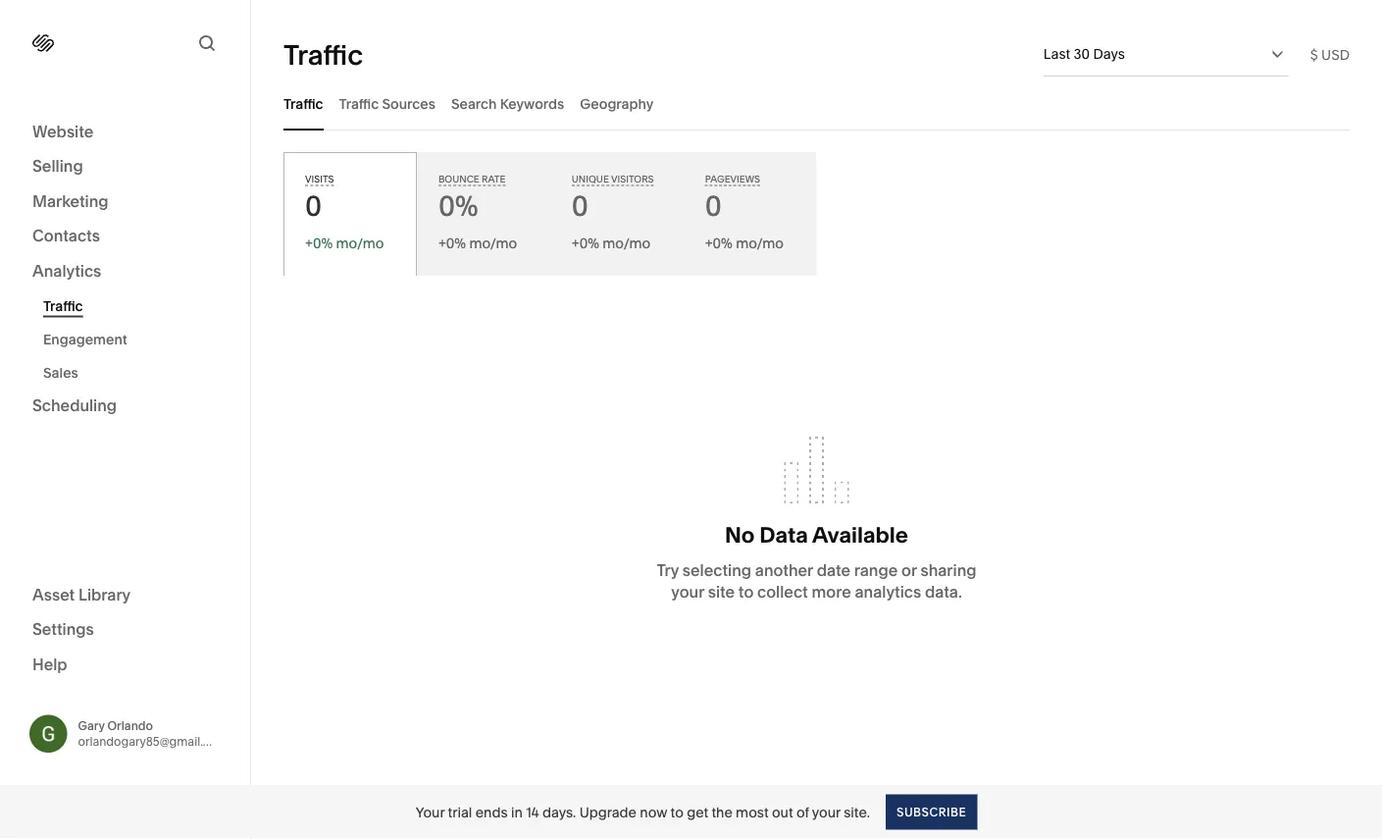 Task type: locate. For each thing, give the bounding box(es) containing it.
search
[[451, 95, 497, 112]]

site.
[[844, 804, 870, 820]]

0
[[305, 189, 322, 223], [572, 189, 589, 223], [705, 189, 722, 223]]

1 horizontal spatial to
[[739, 582, 754, 601]]

analytics
[[32, 261, 101, 280]]

0 for visits 0 0% mo/mo
[[305, 189, 322, 223]]

0% for visits 0 0% mo/mo
[[313, 235, 333, 252]]

settings link
[[32, 619, 218, 642]]

data
[[760, 522, 808, 548]]

sales link
[[43, 356, 229, 389]]

$ usd
[[1311, 46, 1350, 63]]

traffic down analytics
[[43, 297, 83, 314]]

visits
[[305, 173, 334, 185]]

2 horizontal spatial 0
[[705, 189, 722, 223]]

0% down visits
[[313, 235, 333, 252]]

settings
[[32, 620, 94, 639]]

0 down pageviews
[[705, 189, 722, 223]]

to
[[739, 582, 754, 601], [671, 804, 684, 820]]

0 for pageviews 0 0% mo/mo
[[705, 189, 722, 223]]

more
[[812, 582, 852, 601]]

selling
[[32, 157, 83, 176]]

your down try
[[671, 582, 705, 601]]

another
[[755, 560, 813, 580]]

0 down the unique in the left top of the page
[[572, 189, 589, 223]]

traffic
[[284, 38, 363, 71], [284, 95, 323, 112], [339, 95, 379, 112], [43, 297, 83, 314]]

out
[[772, 804, 793, 820]]

site
[[708, 582, 735, 601]]

0% inside "pageviews 0 0% mo/mo"
[[713, 235, 733, 252]]

3 0 from the left
[[705, 189, 722, 223]]

traffic up visits
[[284, 95, 323, 112]]

2 mo/mo from the left
[[470, 235, 517, 252]]

0 down visits
[[305, 189, 322, 223]]

bounce rate 0%
[[439, 173, 506, 223]]

0 inside "pageviews 0 0% mo/mo"
[[705, 189, 722, 223]]

marketing
[[32, 191, 109, 210]]

usd
[[1322, 46, 1350, 63]]

0% inside visits 0 0% mo/mo
[[313, 235, 333, 252]]

0% down pageviews
[[713, 235, 733, 252]]

0 horizontal spatial 0
[[305, 189, 322, 223]]

0 vertical spatial your
[[671, 582, 705, 601]]

days
[[1094, 46, 1126, 62]]

to left get
[[671, 804, 684, 820]]

scheduling
[[32, 396, 117, 415]]

1 vertical spatial to
[[671, 804, 684, 820]]

2 0 from the left
[[572, 189, 589, 223]]

subscribe
[[897, 805, 967, 819]]

visits 0 0% mo/mo
[[305, 173, 384, 252]]

analytics link
[[32, 260, 218, 283]]

ends
[[476, 804, 508, 820]]

your right of
[[812, 804, 841, 820]]

gary
[[78, 719, 105, 733]]

sharing
[[921, 560, 977, 580]]

1 mo/mo from the left
[[336, 235, 384, 252]]

to right site
[[739, 582, 754, 601]]

the
[[712, 804, 733, 820]]

mo/mo inside "pageviews 0 0% mo/mo"
[[736, 235, 784, 252]]

collect
[[758, 582, 808, 601]]

0%
[[439, 189, 478, 223], [313, 235, 333, 252], [446, 235, 466, 252], [580, 235, 600, 252], [713, 235, 733, 252]]

geography button
[[580, 77, 654, 131]]

0% inside bounce rate 0%
[[439, 189, 478, 223]]

your trial ends in 14 days. upgrade now to get the most out of your site.
[[416, 804, 870, 820]]

get
[[687, 804, 709, 820]]

traffic left the sources in the left of the page
[[339, 95, 379, 112]]

selling link
[[32, 156, 218, 179]]

try selecting another date range or sharing your site to collect more analytics data.
[[657, 560, 977, 601]]

1 0 from the left
[[305, 189, 322, 223]]

0 inside visits 0 0% mo/mo
[[305, 189, 322, 223]]

mo/mo
[[336, 235, 384, 252], [470, 235, 517, 252], [603, 235, 651, 252], [736, 235, 784, 252]]

to inside try selecting another date range or sharing your site to collect more analytics data.
[[739, 582, 754, 601]]

0% down the unique in the left top of the page
[[580, 235, 600, 252]]

try
[[657, 560, 679, 580]]

upgrade
[[580, 804, 637, 820]]

traffic up traffic button
[[284, 38, 363, 71]]

your inside try selecting another date range or sharing your site to collect more analytics data.
[[671, 582, 705, 601]]

0% down bounce
[[439, 189, 478, 223]]

0% for pageviews 0 0% mo/mo
[[713, 235, 733, 252]]

website link
[[32, 121, 218, 144]]

keywords
[[500, 95, 565, 112]]

tab list
[[284, 77, 1350, 131]]

unique visitors 0 0% mo/mo
[[572, 173, 654, 252]]

of
[[797, 804, 809, 820]]

4 mo/mo from the left
[[736, 235, 784, 252]]

3 mo/mo from the left
[[603, 235, 651, 252]]

date
[[817, 560, 851, 580]]

your
[[671, 582, 705, 601], [812, 804, 841, 820]]

orlandogary85@gmail.com
[[78, 734, 228, 749]]

0 vertical spatial to
[[739, 582, 754, 601]]

sources
[[382, 95, 436, 112]]

traffic link
[[43, 289, 229, 322]]

1 vertical spatial your
[[812, 804, 841, 820]]

1 horizontal spatial 0
[[572, 189, 589, 223]]

30
[[1074, 46, 1090, 62]]

most
[[736, 804, 769, 820]]

0 horizontal spatial your
[[671, 582, 705, 601]]

analytics
[[855, 582, 922, 601]]

engagement link
[[43, 322, 229, 356]]



Task type: describe. For each thing, give the bounding box(es) containing it.
or
[[902, 560, 917, 580]]

visitors
[[611, 173, 654, 185]]

days.
[[543, 804, 576, 820]]

selecting
[[683, 560, 752, 580]]

traffic inside "link"
[[43, 297, 83, 314]]

traffic inside button
[[339, 95, 379, 112]]

tab list containing traffic
[[284, 77, 1350, 131]]

scheduling link
[[32, 395, 218, 418]]

bounce
[[439, 173, 480, 185]]

0% mo/mo
[[446, 235, 517, 252]]

0% for bounce rate 0%
[[439, 189, 478, 223]]

your
[[416, 804, 445, 820]]

orlando
[[107, 719, 153, 733]]

0 horizontal spatial to
[[671, 804, 684, 820]]

no
[[725, 522, 755, 548]]

sales
[[43, 364, 78, 381]]

trial
[[448, 804, 472, 820]]

engagement
[[43, 331, 127, 347]]

no data available
[[725, 522, 909, 548]]

14
[[526, 804, 539, 820]]

0% inside unique visitors 0 0% mo/mo
[[580, 235, 600, 252]]

asset
[[32, 585, 75, 604]]

unique
[[572, 173, 609, 185]]

help link
[[32, 654, 67, 675]]

$
[[1311, 46, 1319, 63]]

1 horizontal spatial your
[[812, 804, 841, 820]]

last
[[1044, 46, 1071, 62]]

contacts link
[[32, 225, 218, 248]]

website
[[32, 122, 94, 141]]

traffic button
[[284, 77, 323, 131]]

traffic sources
[[339, 95, 436, 112]]

0 inside unique visitors 0 0% mo/mo
[[572, 189, 589, 223]]

subscribe button
[[886, 794, 978, 830]]

search keywords button
[[451, 77, 565, 131]]

traffic sources button
[[339, 77, 436, 131]]

mo/mo inside visits 0 0% mo/mo
[[336, 235, 384, 252]]

gary orlando orlandogary85@gmail.com
[[78, 719, 228, 749]]

search keywords
[[451, 95, 565, 112]]

available
[[813, 522, 909, 548]]

asset library link
[[32, 584, 218, 607]]

pageviews
[[705, 173, 761, 185]]

pageviews 0 0% mo/mo
[[705, 173, 784, 252]]

in
[[511, 804, 523, 820]]

marketing link
[[32, 190, 218, 213]]

library
[[78, 585, 131, 604]]

range
[[855, 560, 898, 580]]

geography
[[580, 95, 654, 112]]

rate
[[482, 173, 506, 185]]

mo/mo inside unique visitors 0 0% mo/mo
[[603, 235, 651, 252]]

last 30 days
[[1044, 46, 1126, 62]]

0% down bounce rate 0%
[[446, 235, 466, 252]]

help
[[32, 655, 67, 674]]

last 30 days button
[[1044, 32, 1289, 76]]

contacts
[[32, 226, 100, 245]]

asset library
[[32, 585, 131, 604]]

now
[[640, 804, 668, 820]]

data.
[[925, 582, 962, 601]]



Task type: vqa. For each thing, say whether or not it's contained in the screenshot.
Last 30 Days
yes



